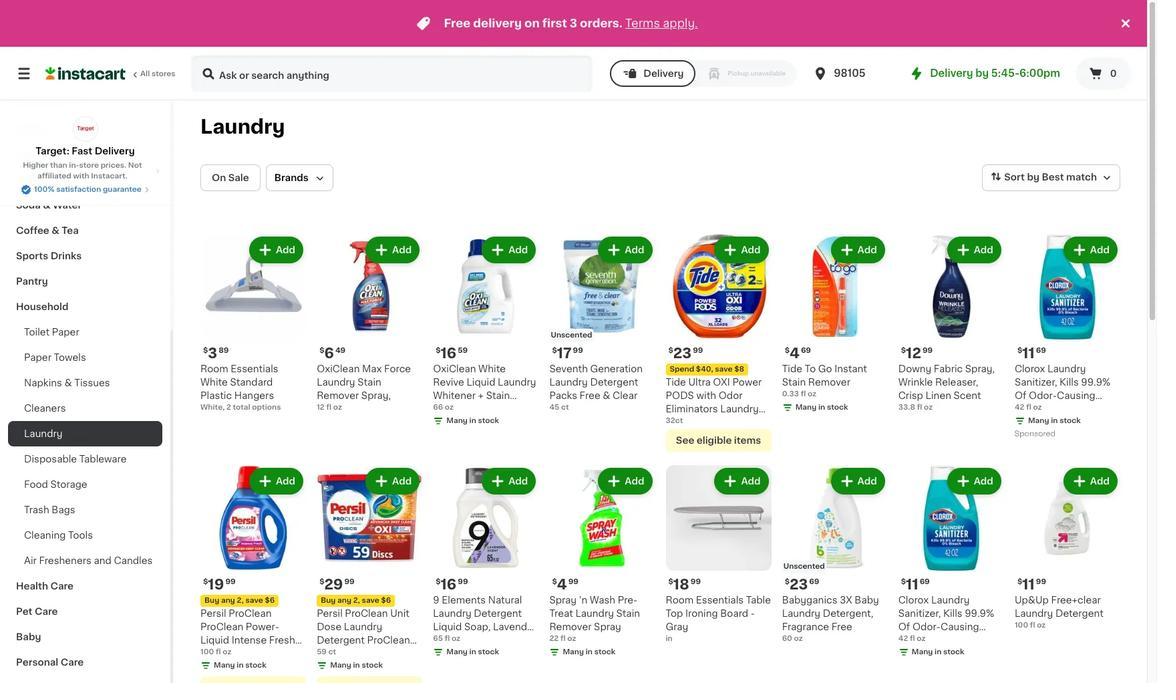 Task type: describe. For each thing, give the bounding box(es) containing it.
1 vertical spatial clorox
[[899, 596, 929, 605]]

cheese
[[16, 150, 53, 159]]

3 inside limited time offer region
[[570, 18, 578, 29]]

$ inside $ 23 69
[[785, 578, 790, 586]]

1 horizontal spatial of
[[1015, 391, 1027, 400]]

23 for $ 23 69
[[790, 578, 808, 592]]

board
[[721, 609, 749, 618]]

packs
[[550, 391, 578, 400]]

wrinkle
[[899, 378, 933, 387]]

cleaners
[[24, 404, 66, 413]]

sports drinks link
[[8, 243, 162, 269]]

powered
[[433, 649, 475, 659]]

59 ct
[[317, 648, 336, 656]]

delivery button
[[610, 60, 696, 87]]

1 vertical spatial causing
[[941, 622, 980, 632]]

instacart.
[[91, 172, 128, 180]]

1 horizontal spatial bacteria
[[1015, 404, 1054, 414]]

tools
[[68, 531, 93, 540]]

oz inside oxiclean max force laundry stain remover spray, 12 fl oz
[[333, 404, 342, 411]]

health care link
[[8, 573, 162, 599]]

all stores
[[140, 70, 176, 78]]

white inside oxiclean white revive liquid laundry whitener + stain remover,
[[479, 364, 506, 374]]

target: fast delivery link
[[36, 116, 135, 158]]

1 horizontal spatial 42
[[1015, 404, 1025, 411]]

not
[[128, 162, 142, 169]]

9
[[433, 596, 440, 605]]

$ inside the $ 11 99
[[1018, 578, 1023, 586]]

baby inside baby link
[[16, 632, 41, 642]]

$6 for 29
[[381, 597, 391, 604]]

pet
[[16, 607, 32, 616]]

personal care
[[16, 658, 84, 667]]

59 inside product group
[[317, 648, 327, 656]]

oz inside up&up free+clear laundry detergent 100 fl oz
[[1037, 622, 1046, 629]]

fl inside oxiclean max force laundry stain remover spray, 12 fl oz
[[326, 404, 332, 411]]

1 horizontal spatial clorox laundry sanitizer, kills 99.9% of odor-causing bacteria on laundry
[[1015, 364, 1112, 414]]

white,
[[201, 404, 225, 411]]

add for $ 4 69
[[858, 245, 877, 255]]

add for $ 18 99
[[741, 477, 761, 486]]

laundry inside babyganics 3x baby laundry detergent, fragrance free 60 oz
[[782, 609, 821, 618]]

store
[[79, 162, 99, 169]]

proclean up 100 fl oz at left bottom
[[201, 622, 243, 632]]

0 horizontal spatial spray
[[550, 596, 577, 605]]

Search field
[[192, 56, 592, 91]]

with inside higher than in-store prices. not affiliated with instacart.
[[73, 172, 89, 180]]

orders.
[[580, 18, 623, 29]]

69 inside $ 23 69
[[810, 578, 820, 586]]

on
[[525, 18, 540, 29]]

add button for $ 16 59
[[483, 238, 535, 262]]

detergent inside up&up free+clear laundry detergent 100 fl oz
[[1056, 609, 1104, 618]]

$ 19 99
[[203, 578, 236, 592]]

1 vertical spatial 42 fl oz
[[899, 635, 926, 642]]

brands button
[[266, 164, 333, 191]]

product group containing 18
[[666, 465, 772, 644]]

detergent inside tide ultra oxi power pods with odor eliminators laundry detergent pacs
[[666, 418, 714, 427]]

toilet
[[24, 328, 50, 337]]

3 inside product group
[[208, 346, 217, 360]]

$ inside the $ 16 59
[[436, 347, 441, 354]]

fresh
[[269, 636, 295, 645]]

$ inside $ 16 99
[[436, 578, 441, 586]]

$ inside $ 12 99
[[901, 347, 906, 354]]

target: fast delivery
[[36, 146, 135, 156]]

0 vertical spatial sanitizer,
[[1015, 378, 1058, 387]]

persil proclean proclean power- liquid intense fresh detergent
[[201, 609, 295, 659]]

0 vertical spatial 99.9%
[[1082, 378, 1111, 387]]

household
[[16, 302, 69, 311]]

best
[[1042, 173, 1064, 182]]

hangers
[[234, 391, 274, 400]]

100%
[[34, 186, 54, 193]]

fl inside downy fabric spray, wrinkle releaser, crisp linen scent 33.8 fl oz
[[918, 404, 923, 411]]

sale
[[228, 173, 249, 182]]

care for pet care
[[35, 607, 58, 616]]

higher
[[23, 162, 48, 169]]

see
[[676, 436, 695, 445]]

juice link
[[8, 167, 162, 192]]

1 vertical spatial $ 11 69
[[901, 578, 930, 592]]

detergent inside seventh generation laundry detergent packs free & clear 45 ct
[[590, 378, 639, 387]]

add button for $ 4 69
[[832, 238, 884, 262]]

remover inside spray 'n wash pre- treat laundry stain remover spray 22 fl oz
[[550, 622, 592, 632]]

baby inside babyganics 3x baby laundry detergent, fragrance free 60 oz
[[855, 596, 879, 605]]

33.8
[[899, 404, 916, 411]]

oxiclean for liquid
[[433, 364, 476, 374]]

$40,
[[696, 366, 714, 373]]

candles
[[114, 556, 153, 565]]

laundry inside 9 elements natural laundry detergent liquid soap, lavender scent, vinegar powered
[[433, 609, 472, 618]]

0 horizontal spatial odor-
[[913, 622, 941, 632]]

fabric
[[934, 364, 963, 374]]

65
[[433, 635, 443, 642]]

elements
[[442, 596, 486, 605]]

target:
[[36, 146, 69, 156]]

2, for 19
[[237, 597, 244, 604]]

66
[[433, 404, 443, 411]]

cheese link
[[8, 142, 162, 167]]

1 horizontal spatial kills
[[1060, 378, 1079, 387]]

ultra
[[689, 378, 711, 387]]

laundry inside up&up free+clear laundry detergent 100 fl oz
[[1015, 609, 1054, 618]]

power inside persil proclean unit dose laundry detergent proclean discs oxi power
[[365, 649, 394, 659]]

12 inside oxiclean max force laundry stain remover spray, 12 fl oz
[[317, 404, 325, 411]]

tissues
[[74, 378, 110, 388]]

6
[[324, 346, 334, 360]]

liquid inside persil proclean proclean power- liquid intense fresh detergent
[[201, 636, 229, 645]]

tea
[[62, 226, 79, 235]]

oz inside spray 'n wash pre- treat laundry stain remover spray 22 fl oz
[[568, 635, 576, 642]]

fl inside spray 'n wash pre- treat laundry stain remover spray 22 fl oz
[[561, 635, 566, 642]]

on sale
[[212, 173, 249, 182]]

all stores link
[[45, 55, 176, 92]]

save for 29
[[362, 597, 380, 604]]

tide for tide ultra oxi power pods with odor eliminators laundry detergent pacs
[[666, 378, 686, 387]]

save for 19
[[246, 597, 263, 604]]

any for 19
[[221, 597, 235, 604]]

soda
[[16, 201, 41, 210]]

stores
[[152, 70, 176, 78]]

spend
[[670, 366, 695, 373]]

19
[[208, 578, 224, 592]]

$ 4 69
[[785, 346, 811, 360]]

persil proclean unit dose laundry detergent proclean discs oxi power
[[317, 609, 410, 659]]

1 vertical spatial clorox laundry sanitizer, kills 99.9% of odor-causing bacteria on laundry
[[899, 596, 995, 645]]

delivery inside 'link'
[[95, 146, 135, 156]]

sort by
[[1005, 173, 1040, 182]]

add for $ 4 99
[[625, 477, 645, 486]]

satisfaction
[[56, 186, 101, 193]]

with inside tide ultra oxi power pods with odor eliminators laundry detergent pacs
[[697, 391, 717, 400]]

downy fabric spray, wrinkle releaser, crisp linen scent 33.8 fl oz
[[899, 364, 995, 411]]

100 inside up&up free+clear laundry detergent 100 fl oz
[[1015, 622, 1029, 629]]

69 inside $ 4 69
[[801, 347, 811, 354]]

& for coffee
[[52, 226, 59, 235]]

$ 18 99
[[669, 578, 701, 592]]

$ 17 99
[[552, 346, 583, 360]]

releaser,
[[936, 378, 979, 387]]

proclean down unit
[[367, 636, 410, 645]]

frozen
[[16, 99, 49, 108]]

food
[[24, 480, 48, 489]]

limited time offer region
[[0, 0, 1118, 47]]

free inside babyganics 3x baby laundry detergent, fragrance free 60 oz
[[832, 622, 853, 632]]

treat
[[550, 609, 573, 618]]

98105
[[834, 68, 866, 78]]

$ inside $ 18 99
[[669, 578, 674, 586]]

add button for $ 12 99
[[949, 238, 1000, 262]]

natural
[[488, 596, 522, 605]]

& for napkins
[[64, 378, 72, 388]]

gray
[[666, 622, 689, 632]]

remover for instant
[[809, 378, 851, 387]]

99 for 19
[[226, 578, 236, 586]]

whitener
[[433, 391, 476, 400]]

98105 button
[[813, 55, 893, 92]]

'n
[[579, 596, 588, 605]]

by for sort
[[1028, 173, 1040, 182]]

toilet paper link
[[8, 319, 162, 345]]

unscented for 23
[[784, 563, 825, 570]]

product group containing 6
[[317, 234, 423, 413]]

power-
[[246, 622, 279, 632]]

sort
[[1005, 173, 1025, 182]]

delivery for delivery by 5:45-6:00pm
[[930, 68, 974, 78]]

1 horizontal spatial spray
[[594, 622, 621, 632]]

oxiclean white revive liquid laundry whitener + stain remover,
[[433, 364, 536, 414]]

household link
[[8, 294, 162, 319]]

99 for 29
[[344, 578, 355, 586]]

white inside room essentials white standard plastic hangers white, 2 total options
[[201, 378, 228, 387]]

sponsored badge image
[[1015, 430, 1056, 438]]

oxiclean for laundry
[[317, 364, 360, 374]]

cleaning
[[24, 531, 66, 540]]

persil for 19
[[201, 609, 226, 618]]

room for 3
[[201, 364, 228, 374]]

by for delivery
[[976, 68, 989, 78]]

foods
[[51, 99, 81, 108]]

$ inside $ 6 49
[[320, 347, 324, 354]]

best match
[[1042, 173, 1097, 182]]

laundry inside seventh generation laundry detergent packs free & clear 45 ct
[[550, 378, 588, 387]]

free delivery on first 3 orders. terms apply.
[[444, 18, 698, 29]]

99 for 12
[[923, 347, 933, 354]]

laundry inside persil proclean unit dose laundry detergent proclean discs oxi power
[[344, 622, 383, 632]]

2 horizontal spatial save
[[715, 366, 733, 373]]

on inside button
[[212, 173, 226, 182]]

proclean left unit
[[345, 609, 388, 618]]

free inside seventh generation laundry detergent packs free & clear 45 ct
[[580, 391, 601, 400]]

Best match Sort by field
[[983, 164, 1121, 191]]

trash bags link
[[8, 497, 162, 523]]

60
[[782, 635, 793, 642]]

1 horizontal spatial on
[[940, 636, 954, 645]]

care for health care
[[50, 581, 73, 591]]

add for $ 23 69
[[858, 477, 877, 486]]

product group containing 12
[[899, 234, 1004, 413]]

dose
[[317, 622, 342, 632]]

1 vertical spatial of
[[899, 622, 911, 632]]

2
[[227, 404, 231, 411]]

$6 for 19
[[265, 597, 275, 604]]

generation
[[590, 364, 643, 374]]

target: fast delivery logo image
[[73, 116, 98, 142]]

laundry inside tide ultra oxi power pods with odor eliminators laundry detergent pacs
[[721, 404, 759, 414]]

99 for 4
[[569, 578, 579, 586]]

detergent inside persil proclean unit dose laundry detergent proclean discs oxi power
[[317, 636, 365, 645]]

0 vertical spatial paper
[[52, 328, 79, 337]]

& inside seventh generation laundry detergent packs free & clear 45 ct
[[603, 391, 611, 400]]

add for $ 11 69
[[974, 477, 994, 486]]

$ 12 99
[[901, 346, 933, 360]]

laundry inside oxiclean white revive liquid laundry whitener + stain remover,
[[498, 378, 536, 387]]

0 vertical spatial 12
[[906, 346, 922, 360]]

1 horizontal spatial clorox
[[1015, 364, 1046, 374]]

laundry inside oxiclean max force laundry stain remover spray, 12 fl oz
[[317, 378, 355, 387]]

product group containing 19
[[201, 465, 306, 683]]

standard
[[230, 378, 273, 387]]

23 for $ 23 99
[[674, 346, 692, 360]]



Task type: vqa. For each thing, say whether or not it's contained in the screenshot.
Room Essentials White Standard Plastic Hangers White, 2 total options on the left
yes



Task type: locate. For each thing, give the bounding box(es) containing it.
99 inside $ 16 99
[[458, 578, 468, 586]]

proclean up the power- at the bottom
[[229, 609, 272, 618]]

paper towels
[[24, 353, 86, 362]]

delivery up prices.
[[95, 146, 135, 156]]

1 horizontal spatial room
[[666, 596, 694, 605]]

any down "$ 19 99"
[[221, 597, 235, 604]]

2 persil from the left
[[317, 609, 343, 618]]

save up the power- at the bottom
[[246, 597, 263, 604]]

oz inside babyganics 3x baby laundry detergent, fragrance free 60 oz
[[794, 635, 803, 642]]

detergent down natural
[[474, 609, 522, 618]]

2 horizontal spatial remover
[[809, 378, 851, 387]]

product group
[[201, 234, 306, 413], [317, 234, 423, 413], [433, 234, 539, 429], [550, 234, 655, 413], [666, 234, 772, 452], [782, 234, 888, 416], [899, 234, 1004, 413], [1015, 234, 1121, 441], [201, 465, 306, 683], [317, 465, 423, 683], [433, 465, 539, 661], [550, 465, 655, 661], [666, 465, 772, 644], [782, 465, 888, 644], [899, 465, 1004, 661], [1015, 465, 1121, 631]]

delivery left 5:45-
[[930, 68, 974, 78]]

terms apply. link
[[626, 18, 698, 29]]

frozen foods link
[[8, 91, 162, 116]]

1 vertical spatial kills
[[944, 609, 963, 618]]

delivery
[[473, 18, 522, 29]]

1 $6 from the left
[[265, 597, 275, 604]]

& left clear
[[603, 391, 611, 400]]

99 up up&up
[[1036, 578, 1047, 586]]

99 up 'elements'
[[458, 578, 468, 586]]

0 horizontal spatial ct
[[329, 648, 336, 656]]

0 horizontal spatial any
[[221, 597, 235, 604]]

delivery for delivery
[[644, 69, 684, 78]]

buy for 29
[[321, 597, 336, 604]]

0 horizontal spatial on
[[212, 173, 226, 182]]

0 vertical spatial 23
[[674, 346, 692, 360]]

add button for $ 17 99
[[600, 238, 651, 262]]

oxiclean up revive
[[433, 364, 476, 374]]

detergent inside persil proclean proclean power- liquid intense fresh detergent
[[201, 649, 249, 659]]

0 horizontal spatial free
[[444, 18, 471, 29]]

99 right 29
[[344, 578, 355, 586]]

remover for laundry
[[317, 391, 359, 400]]

personal care link
[[8, 650, 162, 675]]

add for $ 16 59
[[509, 245, 528, 255]]

$ inside $ 4 99
[[552, 578, 557, 586]]

1 horizontal spatial oxi
[[713, 378, 730, 387]]

save up persil proclean unit dose laundry detergent proclean discs oxi power
[[362, 597, 380, 604]]

0 vertical spatial 42 fl oz
[[1015, 404, 1042, 411]]

max
[[362, 364, 382, 374]]

add button for $ 18 99
[[716, 469, 768, 493]]

product group containing 29
[[317, 465, 423, 683]]

0 vertical spatial odor-
[[1029, 391, 1057, 400]]

2 vertical spatial liquid
[[201, 636, 229, 645]]

room
[[201, 364, 228, 374], [666, 596, 694, 605]]

remover down treat
[[550, 622, 592, 632]]

add
[[276, 245, 296, 255], [392, 245, 412, 255], [509, 245, 528, 255], [625, 245, 645, 255], [741, 245, 761, 255], [858, 245, 877, 255], [974, 245, 994, 255], [1091, 245, 1110, 255], [276, 477, 296, 486], [392, 477, 412, 486], [509, 477, 528, 486], [625, 477, 645, 486], [741, 477, 761, 486], [858, 477, 877, 486], [974, 477, 994, 486], [1091, 477, 1110, 486]]

2 $6 from the left
[[381, 597, 391, 604]]

1 vertical spatial bacteria
[[899, 636, 938, 645]]

& left tea on the left top of page
[[52, 226, 59, 235]]

remover inside oxiclean max force laundry stain remover spray, 12 fl oz
[[317, 391, 359, 400]]

essentials inside room essentials table top ironing board - gray in
[[696, 596, 744, 605]]

99
[[573, 347, 583, 354], [693, 347, 703, 354], [923, 347, 933, 354], [226, 578, 236, 586], [344, 578, 355, 586], [458, 578, 468, 586], [569, 578, 579, 586], [691, 578, 701, 586], [1036, 578, 1047, 586]]

white up plastic
[[201, 378, 228, 387]]

fragrance
[[782, 622, 830, 632]]

1 horizontal spatial 2,
[[353, 597, 360, 604]]

by inside delivery by 5:45-6:00pm link
[[976, 68, 989, 78]]

1 horizontal spatial spray,
[[966, 364, 995, 374]]

0 horizontal spatial 59
[[317, 648, 327, 656]]

liquid up +
[[467, 378, 496, 387]]

0 horizontal spatial $ 11 69
[[901, 578, 930, 592]]

$ 29 99
[[320, 578, 355, 592]]

99 for 17
[[573, 347, 583, 354]]

buy any 2, save $6
[[205, 597, 275, 604], [321, 597, 391, 604]]

oxi up odor
[[713, 378, 730, 387]]

stain inside oxiclean white revive liquid laundry whitener + stain remover,
[[486, 391, 510, 400]]

0 horizontal spatial liquid
[[201, 636, 229, 645]]

$ inside "$ 3 89"
[[203, 347, 208, 354]]

12 right options
[[317, 404, 325, 411]]

essentials for 18
[[696, 596, 744, 605]]

room inside room essentials table top ironing board - gray in
[[666, 596, 694, 605]]

many
[[796, 404, 817, 411], [447, 417, 468, 425], [1029, 417, 1050, 425], [447, 648, 468, 656], [563, 648, 584, 656], [912, 648, 933, 656], [214, 662, 235, 669], [330, 662, 351, 669]]

0.33
[[782, 390, 799, 398]]

1 2, from the left
[[237, 597, 244, 604]]

delivery by 5:45-6:00pm link
[[909, 66, 1061, 82]]

0 horizontal spatial 42
[[899, 635, 909, 642]]

0 horizontal spatial 4
[[557, 578, 567, 592]]

$ inside the $ 29 99
[[320, 578, 324, 586]]

oxiclean inside oxiclean max force laundry stain remover spray, 12 fl oz
[[317, 364, 360, 374]]

$ 23 69
[[785, 578, 820, 592]]

99 inside $ 23 99
[[693, 347, 703, 354]]

laundry inside spray 'n wash pre- treat laundry stain remover spray 22 fl oz
[[576, 609, 614, 618]]

1 horizontal spatial tide
[[782, 364, 803, 374]]

delivery down terms apply. link
[[644, 69, 684, 78]]

paper up towels
[[52, 328, 79, 337]]

100 inside product group
[[201, 648, 214, 656]]

1 vertical spatial 16
[[441, 578, 457, 592]]

0 vertical spatial 4
[[790, 346, 800, 360]]

care inside 'link'
[[50, 581, 73, 591]]

2 2, from the left
[[353, 597, 360, 604]]

add button for $ 3 89
[[251, 238, 302, 262]]

99 up treat
[[569, 578, 579, 586]]

stain down max
[[358, 378, 382, 387]]

0 horizontal spatial oxiclean
[[317, 364, 360, 374]]

napkins
[[24, 378, 62, 388]]

99 inside the $ 29 99
[[344, 578, 355, 586]]

add for $ 6 49
[[392, 245, 412, 255]]

essentials
[[231, 364, 278, 374], [696, 596, 744, 605]]

by left 5:45-
[[976, 68, 989, 78]]

plastic
[[201, 391, 232, 400]]

0 vertical spatial 59
[[458, 347, 468, 354]]

unscented up $ 17 99
[[551, 332, 593, 339]]

99 for 11
[[1036, 578, 1047, 586]]

sanitizer,
[[1015, 378, 1058, 387], [899, 609, 941, 618]]

stain inside spray 'n wash pre- treat laundry stain remover spray 22 fl oz
[[617, 609, 640, 618]]

stain
[[358, 378, 382, 387], [782, 378, 806, 387], [486, 391, 510, 400], [617, 609, 640, 618]]

& left tissues
[[64, 378, 72, 388]]

food storage
[[24, 480, 87, 489]]

2 horizontal spatial liquid
[[467, 378, 496, 387]]

0 horizontal spatial $6
[[265, 597, 275, 604]]

1 vertical spatial with
[[697, 391, 717, 400]]

essentials inside room essentials white standard plastic hangers white, 2 total options
[[231, 364, 278, 374]]

with down in-
[[73, 172, 89, 180]]

4 for tide
[[790, 346, 800, 360]]

1 horizontal spatial odor-
[[1029, 391, 1057, 400]]

oz inside tide to go instant stain remover 0.33 fl oz
[[808, 390, 817, 398]]

99 right 17
[[573, 347, 583, 354]]

5:45-
[[992, 68, 1020, 78]]

2 oxiclean from the left
[[433, 364, 476, 374]]

force
[[384, 364, 411, 374]]

free right packs
[[580, 391, 601, 400]]

0 vertical spatial care
[[50, 581, 73, 591]]

16 up revive
[[441, 346, 457, 360]]

free left delivery
[[444, 18, 471, 29]]

3 right first
[[570, 18, 578, 29]]

1 horizontal spatial persil
[[317, 609, 343, 618]]

storage
[[50, 480, 87, 489]]

bakery
[[16, 124, 50, 134]]

4
[[790, 346, 800, 360], [557, 578, 567, 592]]

0 vertical spatial ct
[[561, 404, 569, 411]]

& for soda
[[43, 201, 51, 210]]

4 up tide to go instant stain remover 0.33 fl oz at right bottom
[[790, 346, 800, 360]]

free down detergent, on the right
[[832, 622, 853, 632]]

1 horizontal spatial baby
[[855, 596, 879, 605]]

persil
[[201, 609, 226, 618], [317, 609, 343, 618]]

on sale button
[[201, 164, 261, 191]]

1 horizontal spatial remover
[[550, 622, 592, 632]]

1 persil from the left
[[201, 609, 226, 618]]

add button for $ 6 49
[[367, 238, 419, 262]]

2 buy from the left
[[321, 597, 336, 604]]

soda & water
[[16, 201, 82, 210]]

persil inside persil proclean unit dose laundry detergent proclean discs oxi power
[[317, 609, 343, 618]]

unscented for 17
[[551, 332, 593, 339]]

care down fresheners
[[50, 581, 73, 591]]

99 up "$40," in the bottom of the page
[[693, 347, 703, 354]]

persil up 'dose'
[[317, 609, 343, 618]]

add button for $ 11 69
[[949, 469, 1000, 493]]

unscented inside product group
[[551, 332, 593, 339]]

spray, up releaser, on the right bottom of the page
[[966, 364, 995, 374]]

free
[[444, 18, 471, 29], [580, 391, 601, 400], [832, 622, 853, 632]]

12 up downy
[[906, 346, 922, 360]]

with down ultra
[[697, 391, 717, 400]]

0 vertical spatial free
[[444, 18, 471, 29]]

4 for spray
[[557, 578, 567, 592]]

1 horizontal spatial free
[[580, 391, 601, 400]]

by right sort
[[1028, 173, 1040, 182]]

free inside limited time offer region
[[444, 18, 471, 29]]

4 up treat
[[557, 578, 567, 592]]

oxi inside tide ultra oxi power pods with odor eliminators laundry detergent pacs
[[713, 378, 730, 387]]

1 any from the left
[[221, 597, 235, 604]]

persil inside persil proclean proclean power- liquid intense fresh detergent
[[201, 609, 226, 618]]

essentials up standard
[[231, 364, 278, 374]]

ct inside seventh generation laundry detergent packs free & clear 45 ct
[[561, 404, 569, 411]]

stain inside oxiclean max force laundry stain remover spray, 12 fl oz
[[358, 378, 382, 387]]

99 inside the $ 11 99
[[1036, 578, 1047, 586]]

spray 'n wash pre- treat laundry stain remover spray 22 fl oz
[[550, 596, 640, 642]]

persil down the 19 at left
[[201, 609, 226, 618]]

1 horizontal spatial white
[[479, 364, 506, 374]]

total
[[233, 404, 250, 411]]

-
[[751, 609, 755, 618]]

2, up persil proclean proclean power- liquid intense fresh detergent
[[237, 597, 244, 604]]

detergent,
[[823, 609, 874, 618]]

soap,
[[464, 622, 491, 632]]

1 vertical spatial ct
[[329, 648, 336, 656]]

0 vertical spatial bacteria
[[1015, 404, 1054, 414]]

stain down pre-
[[617, 609, 640, 618]]

None search field
[[191, 55, 593, 92]]

detergent down intense
[[201, 649, 249, 659]]

remover down "go"
[[809, 378, 851, 387]]

0 horizontal spatial 3
[[208, 346, 217, 360]]

free+clear
[[1052, 596, 1101, 605]]

59 inside the $ 16 59
[[458, 347, 468, 354]]

2 horizontal spatial delivery
[[930, 68, 974, 78]]

1 vertical spatial care
[[35, 607, 58, 616]]

99 inside $ 4 99
[[569, 578, 579, 586]]

99 for 23
[[693, 347, 703, 354]]

add button for $ 23 69
[[832, 469, 884, 493]]

2 vertical spatial remover
[[550, 622, 592, 632]]

0 vertical spatial of
[[1015, 391, 1027, 400]]

1 horizontal spatial with
[[697, 391, 717, 400]]

+
[[478, 391, 484, 400]]

99 up downy
[[923, 347, 933, 354]]

1 horizontal spatial 4
[[790, 346, 800, 360]]

ct right the 45
[[561, 404, 569, 411]]

buy for 19
[[205, 597, 219, 604]]

room up top
[[666, 596, 694, 605]]

99 right 18
[[691, 578, 701, 586]]

1 vertical spatial 12
[[317, 404, 325, 411]]

0 horizontal spatial unscented
[[551, 332, 593, 339]]

scent
[[954, 391, 982, 400]]

99 inside $ 12 99
[[923, 347, 933, 354]]

& down 100%
[[43, 201, 51, 210]]

stain up 0.33
[[782, 378, 806, 387]]

crisp
[[899, 391, 924, 400]]

by
[[976, 68, 989, 78], [1028, 173, 1040, 182]]

99 right the 19 at left
[[226, 578, 236, 586]]

tide down $ 4 69 at the right
[[782, 364, 803, 374]]

$ inside $ 23 99
[[669, 347, 674, 354]]

add for $ 11 99
[[1091, 477, 1110, 486]]

0 horizontal spatial bacteria
[[899, 636, 938, 645]]

18
[[674, 578, 690, 592]]

add for $ 3 89
[[276, 245, 296, 255]]

1 vertical spatial paper
[[24, 353, 51, 362]]

and
[[94, 556, 112, 565]]

spray up treat
[[550, 596, 577, 605]]

delivery inside button
[[644, 69, 684, 78]]

0 horizontal spatial clorox
[[899, 596, 929, 605]]

wash
[[590, 596, 616, 605]]

0 vertical spatial 16
[[441, 346, 457, 360]]

$6 up the power- at the bottom
[[265, 597, 275, 604]]

baby right 3x
[[855, 596, 879, 605]]

1 vertical spatial 3
[[208, 346, 217, 360]]

99 inside $ 17 99
[[573, 347, 583, 354]]

baby
[[855, 596, 879, 605], [16, 632, 41, 642]]

1 vertical spatial free
[[580, 391, 601, 400]]

add button for $ 4 99
[[600, 469, 651, 493]]

0 horizontal spatial sanitizer,
[[899, 609, 941, 618]]

detergent down eliminators
[[666, 418, 714, 427]]

air fresheners and candles
[[24, 556, 153, 565]]

16 for $ 16 59
[[441, 346, 457, 360]]

odor-
[[1029, 391, 1057, 400], [913, 622, 941, 632]]

add for $ 16 99
[[509, 477, 528, 486]]

0 vertical spatial on
[[212, 173, 226, 182]]

$ 16 59
[[436, 346, 468, 360]]

17
[[557, 346, 572, 360]]

unscented up $ 23 69
[[784, 563, 825, 570]]

tide inside tide ultra oxi power pods with odor eliminators laundry detergent pacs
[[666, 378, 686, 387]]

1 horizontal spatial 12
[[906, 346, 922, 360]]

2, for 29
[[353, 597, 360, 604]]

buy any 2, save $6 for 19
[[205, 597, 275, 604]]

remover inside tide to go instant stain remover 0.33 fl oz
[[809, 378, 851, 387]]

1 vertical spatial 42
[[899, 635, 909, 642]]

spray, down max
[[361, 391, 391, 400]]

42
[[1015, 404, 1025, 411], [899, 635, 909, 642]]

instacart logo image
[[45, 66, 126, 82]]

buy down the 19 at left
[[205, 597, 219, 604]]

tide up the pods
[[666, 378, 686, 387]]

1 horizontal spatial 42 fl oz
[[1015, 404, 1042, 411]]

instant
[[835, 364, 867, 374]]

0 horizontal spatial white
[[201, 378, 228, 387]]

care for personal care
[[61, 658, 84, 667]]

0 vertical spatial power
[[733, 378, 762, 387]]

napkins & tissues link
[[8, 370, 162, 396]]

3
[[570, 18, 578, 29], [208, 346, 217, 360]]

detergent inside 9 elements natural laundry detergent liquid soap, lavender scent, vinegar powered
[[474, 609, 522, 618]]

0 vertical spatial clorox
[[1015, 364, 1046, 374]]

juice
[[16, 175, 43, 184]]

paper down toilet
[[24, 353, 51, 362]]

0 vertical spatial $ 11 69
[[1018, 346, 1047, 360]]

liquid inside oxiclean white revive liquid laundry whitener + stain remover,
[[467, 378, 496, 387]]

stain right +
[[486, 391, 510, 400]]

$ inside "$ 19 99"
[[203, 578, 208, 586]]

any down the $ 29 99
[[338, 597, 352, 604]]

$ inside $ 17 99
[[552, 347, 557, 354]]

room essentials white standard plastic hangers white, 2 total options
[[201, 364, 281, 411]]

care right pet
[[35, 607, 58, 616]]

care down baby link
[[61, 658, 84, 667]]

0 vertical spatial white
[[479, 364, 506, 374]]

oz
[[808, 390, 817, 398], [333, 404, 342, 411], [445, 404, 454, 411], [924, 404, 933, 411], [1034, 404, 1042, 411], [1037, 622, 1046, 629], [452, 635, 461, 642], [568, 635, 576, 642], [794, 635, 803, 642], [917, 635, 926, 642], [223, 648, 232, 656]]

1 vertical spatial 4
[[557, 578, 567, 592]]

0 horizontal spatial 99.9%
[[965, 609, 995, 618]]

power inside tide ultra oxi power pods with odor eliminators laundry detergent pacs
[[733, 378, 762, 387]]

0 horizontal spatial kills
[[944, 609, 963, 618]]

linen
[[926, 391, 952, 400]]

1 oxiclean from the left
[[317, 364, 360, 374]]

2, down the $ 29 99
[[353, 597, 360, 604]]

cleaners link
[[8, 396, 162, 421]]

oxiclean down $ 6 49
[[317, 364, 360, 374]]

buy any 2, save $6 down the $ 29 99
[[321, 597, 391, 604]]

2 horizontal spatial on
[[1057, 404, 1071, 414]]

delivery by 5:45-6:00pm
[[930, 68, 1061, 78]]

$ inside $ 4 69
[[785, 347, 790, 354]]

in inside room essentials table top ironing board - gray in
[[666, 635, 673, 642]]

ironing
[[686, 609, 718, 618]]

spray, inside downy fabric spray, wrinkle releaser, crisp linen scent 33.8 fl oz
[[966, 364, 995, 374]]

product group containing 17
[[550, 234, 655, 413]]

1 horizontal spatial any
[[338, 597, 352, 604]]

oxiclean inside oxiclean white revive liquid laundry whitener + stain remover,
[[433, 364, 476, 374]]

1 vertical spatial remover
[[317, 391, 359, 400]]

buy any 2, save $6 down "$ 19 99"
[[205, 597, 275, 604]]

room down "$ 3 89"
[[201, 364, 228, 374]]

$ 11 69
[[1018, 346, 1047, 360], [901, 578, 930, 592]]

ct down 'dose'
[[329, 648, 336, 656]]

coffee & tea link
[[8, 218, 162, 243]]

59 up revive
[[458, 347, 468, 354]]

16 up 'elements'
[[441, 578, 457, 592]]

pantry
[[16, 277, 48, 286]]

any for 29
[[338, 597, 352, 604]]

air fresheners and candles link
[[8, 548, 162, 573]]

go
[[819, 364, 833, 374]]

white up +
[[479, 364, 506, 374]]

match
[[1067, 173, 1097, 182]]

oxi inside persil proclean unit dose laundry detergent proclean discs oxi power
[[346, 649, 363, 659]]

1 buy from the left
[[205, 597, 219, 604]]

23 up spend
[[674, 346, 692, 360]]

0 horizontal spatial tide
[[666, 378, 686, 387]]

1 vertical spatial odor-
[[913, 622, 941, 632]]

add button for $ 16 99
[[483, 469, 535, 493]]

spray, inside oxiclean max force laundry stain remover spray, 12 fl oz
[[361, 391, 391, 400]]

add for $ 17 99
[[625, 245, 645, 255]]

1 vertical spatial spray,
[[361, 391, 391, 400]]

buy down 29
[[321, 597, 336, 604]]

0 vertical spatial oxi
[[713, 378, 730, 387]]

care inside "link"
[[35, 607, 58, 616]]

0 vertical spatial liquid
[[467, 378, 496, 387]]

0 button
[[1077, 57, 1132, 90]]

0 horizontal spatial with
[[73, 172, 89, 180]]

2 buy any 2, save $6 from the left
[[321, 597, 391, 604]]

tide for tide to go instant stain remover 0.33 fl oz
[[782, 364, 803, 374]]

0 vertical spatial room
[[201, 364, 228, 374]]

pet care
[[16, 607, 58, 616]]

0 horizontal spatial buy
[[205, 597, 219, 604]]

99 inside "$ 19 99"
[[226, 578, 236, 586]]

59 down 'dose'
[[317, 648, 327, 656]]

liquid up 100 fl oz at left bottom
[[201, 636, 229, 645]]

kills
[[1060, 378, 1079, 387], [944, 609, 963, 618]]

0 vertical spatial causing
[[1057, 391, 1096, 400]]

spray down wash
[[594, 622, 621, 632]]

health care
[[16, 581, 73, 591]]

3 left 89
[[208, 346, 217, 360]]

product group containing 3
[[201, 234, 306, 413]]

fl inside up&up free+clear laundry detergent 100 fl oz
[[1031, 622, 1036, 629]]

apply.
[[663, 18, 698, 29]]

1 horizontal spatial liquid
[[433, 622, 462, 632]]

spray
[[550, 596, 577, 605], [594, 622, 621, 632]]

tide ultra oxi power pods with odor eliminators laundry detergent pacs
[[666, 378, 762, 427]]

0 vertical spatial 42
[[1015, 404, 1025, 411]]

0 horizontal spatial 12
[[317, 404, 325, 411]]

oxi right discs
[[346, 649, 363, 659]]

add button for $ 11 99
[[1065, 469, 1117, 493]]

service type group
[[610, 60, 797, 87]]

save left $8
[[715, 366, 733, 373]]

essentials up board
[[696, 596, 744, 605]]

23 up babyganics
[[790, 578, 808, 592]]

2 16 from the top
[[441, 578, 457, 592]]

99 for 16
[[458, 578, 468, 586]]

0 vertical spatial remover
[[809, 378, 851, 387]]

1 horizontal spatial causing
[[1057, 391, 1096, 400]]

16 for $ 16 99
[[441, 578, 457, 592]]

remover down $ 6 49
[[317, 391, 359, 400]]

$
[[203, 347, 208, 354], [320, 347, 324, 354], [436, 347, 441, 354], [552, 347, 557, 354], [669, 347, 674, 354], [785, 347, 790, 354], [901, 347, 906, 354], [1018, 347, 1023, 354], [203, 578, 208, 586], [320, 578, 324, 586], [436, 578, 441, 586], [552, 578, 557, 586], [669, 578, 674, 586], [785, 578, 790, 586], [901, 578, 906, 586], [1018, 578, 1023, 586]]

room for 18
[[666, 596, 694, 605]]

oz inside downy fabric spray, wrinkle releaser, crisp linen scent 33.8 fl oz
[[924, 404, 933, 411]]

personal
[[16, 658, 58, 667]]

add for $ 12 99
[[974, 245, 994, 255]]

revive
[[433, 378, 464, 387]]

toilet paper
[[24, 328, 79, 337]]

power down $8
[[733, 378, 762, 387]]

1 vertical spatial 99.9%
[[965, 609, 995, 618]]

room inside room essentials white standard plastic hangers white, 2 total options
[[201, 364, 228, 374]]

detergent down free+clear in the bottom of the page
[[1056, 609, 1104, 618]]

detergent up discs
[[317, 636, 365, 645]]

essentials for 3
[[231, 364, 278, 374]]

liquid inside 9 elements natural laundry detergent liquid soap, lavender scent, vinegar powered
[[433, 622, 462, 632]]

by inside best match sort by field
[[1028, 173, 1040, 182]]

0 horizontal spatial delivery
[[95, 146, 135, 156]]

$ 11 99
[[1018, 578, 1047, 592]]

$6 up unit
[[381, 597, 391, 604]]

2,
[[237, 597, 244, 604], [353, 597, 360, 604]]

baby down pet
[[16, 632, 41, 642]]

detergent down generation
[[590, 378, 639, 387]]

persil for 29
[[317, 609, 343, 618]]

0 vertical spatial 3
[[570, 18, 578, 29]]

fl inside tide to go instant stain remover 0.33 fl oz
[[801, 390, 806, 398]]

0 vertical spatial spray,
[[966, 364, 995, 374]]

1 16 from the top
[[441, 346, 457, 360]]

power down unit
[[365, 649, 394, 659]]

liquid up "65 fl oz"
[[433, 622, 462, 632]]

1 horizontal spatial buy
[[321, 597, 336, 604]]

1 vertical spatial baby
[[16, 632, 41, 642]]

1 vertical spatial liquid
[[433, 622, 462, 632]]

0 vertical spatial by
[[976, 68, 989, 78]]

0 vertical spatial 100
[[1015, 622, 1029, 629]]

0 horizontal spatial of
[[899, 622, 911, 632]]

0 vertical spatial with
[[73, 172, 89, 180]]

stain inside tide to go instant stain remover 0.33 fl oz
[[782, 378, 806, 387]]

brands
[[275, 173, 309, 182]]

99 for 18
[[691, 578, 701, 586]]

buy any 2, save $6 for 29
[[321, 597, 391, 604]]

tide inside tide to go instant stain remover 0.33 fl oz
[[782, 364, 803, 374]]

2 any from the left
[[338, 597, 352, 604]]

99 inside $ 18 99
[[691, 578, 701, 586]]

tide to go instant stain remover 0.33 fl oz
[[782, 364, 867, 398]]

1 buy any 2, save $6 from the left
[[205, 597, 275, 604]]



